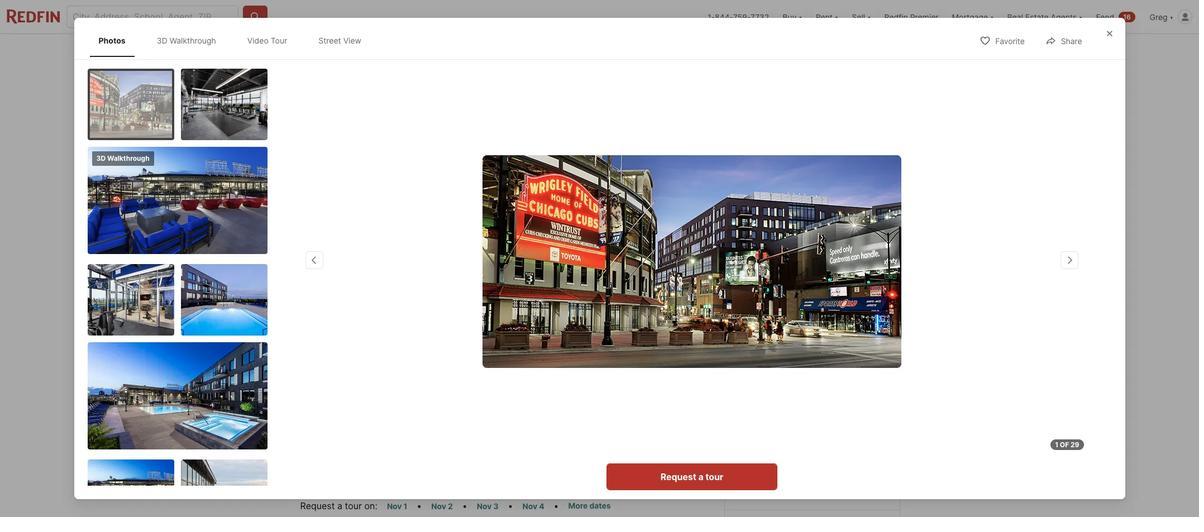 Task type: describe. For each thing, give the bounding box(es) containing it.
the
[[785, 358, 806, 371]]

request a tour
[[661, 472, 723, 483]]

nov for nov 4
[[523, 502, 538, 511]]

redfin premier
[[885, 12, 939, 22]]

redfin premier button
[[878, 0, 946, 34]]

request a tour on:
[[300, 501, 378, 512]]

1,409
[[539, 362, 575, 378]]

28 photos
[[843, 299, 881, 308]]

street view button
[[471, 293, 550, 315]]

the residences at addison and clark
[[738, 358, 885, 388]]

w
[[491, 341, 499, 352]]

walkthrough inside tab
[[170, 36, 216, 45]]

nov 4 button
[[518, 500, 550, 513]]

view inside button
[[521, 299, 540, 308]]

nov 4
[[523, 502, 545, 511]]

1 , from the left
[[547, 341, 550, 352]]

City, Address, School, Agent, ZIP search field
[[66, 6, 239, 28]]

share button
[[1036, 29, 1092, 52]]

759-
[[733, 12, 751, 22]]

tour for request a tour on:
[[345, 501, 362, 512]]

contact
[[738, 358, 785, 371]]

and
[[786, 374, 807, 388]]

1025 w addison st , chicago , il 60613
[[467, 341, 628, 352]]

photos tab
[[90, 27, 134, 54]]

nov for nov 3
[[477, 502, 492, 511]]

1 inside nov 1 button
[[404, 502, 407, 511]]

3d walkthrough inside tab
[[157, 36, 216, 45]]

search link
[[313, 43, 362, 56]]

street inside button
[[496, 299, 519, 308]]

3d inside tab
[[157, 36, 167, 45]]

3
[[494, 502, 499, 511]]

29
[[1071, 441, 1080, 449]]

il
[[592, 341, 599, 352]]

share
[[1061, 36, 1083, 46]]

request for request a tour on:
[[300, 501, 335, 512]]

more dates
[[569, 501, 611, 511]]

premier
[[911, 12, 939, 22]]

1 inside request a tour dialog
[[1056, 441, 1059, 449]]

1025
[[467, 341, 488, 352]]

1-844-759-7732
[[708, 12, 769, 22]]

4
[[539, 502, 545, 511]]

request a tour dialog
[[74, 18, 1126, 517]]

nov 3 button
[[472, 500, 504, 513]]

search
[[335, 45, 362, 54]]

video tour
[[247, 36, 287, 45]]

• for nov 3
[[508, 501, 513, 512]]

28
[[843, 299, 853, 308]]

4 tab from the left
[[543, 36, 604, 63]]

st
[[539, 341, 547, 352]]

redfin
[[885, 12, 908, 22]]

nov 3
[[477, 502, 499, 511]]

favorite
[[996, 36, 1025, 46]]



Task type: vqa. For each thing, say whether or not it's contained in the screenshot.
THE LISTING to the middle
no



Task type: locate. For each thing, give the bounding box(es) containing it.
1
[[1056, 441, 1059, 449], [404, 502, 407, 511]]

1 horizontal spatial 3d walkthrough
[[157, 36, 216, 45]]

1 horizontal spatial tour
[[706, 472, 723, 483]]

• for nov 2
[[462, 501, 467, 512]]

1 vertical spatial view
[[521, 299, 540, 308]]

• right 3
[[508, 501, 513, 512]]

2
[[448, 502, 453, 511]]

• right nov 1
[[417, 501, 422, 512]]

1 vertical spatial tour
[[345, 501, 362, 512]]

street up w
[[496, 299, 519, 308]]

60613
[[602, 341, 628, 352]]

submit search image
[[250, 11, 261, 22]]

feed
[[1097, 12, 1115, 22]]

7732
[[751, 12, 769, 22]]

3d
[[157, 36, 167, 45], [96, 154, 106, 162]]

nov right on: on the left of page
[[387, 502, 402, 511]]

,
[[547, 341, 550, 352], [587, 341, 589, 352]]

1 horizontal spatial walkthrough
[[170, 36, 216, 45]]

0 vertical spatial tour
[[706, 472, 723, 483]]

1025 w addison st image
[[482, 155, 902, 368]]

0 vertical spatial addison
[[502, 341, 536, 352]]

4 • from the left
[[554, 501, 559, 512]]

1 horizontal spatial 3d
[[157, 36, 167, 45]]

1-
[[708, 12, 715, 22]]

chicago
[[552, 341, 587, 352]]

3d walkthrough tab
[[148, 27, 225, 54]]

nov 1
[[387, 502, 407, 511]]

• right "4"
[[554, 501, 559, 512]]

1 horizontal spatial addison
[[738, 374, 784, 388]]

5 tab from the left
[[604, 36, 657, 63]]

0 vertical spatial a
[[698, 472, 703, 483]]

tab list containing photos
[[87, 25, 382, 57]]

street
[[319, 36, 341, 45], [496, 299, 519, 308]]

addison inside the residences at addison and clark
[[738, 374, 784, 388]]

1 • from the left
[[417, 501, 422, 512]]

0 vertical spatial street view
[[319, 36, 361, 45]]

tour
[[706, 472, 723, 483], [345, 501, 362, 512]]

nov
[[387, 502, 402, 511], [432, 502, 446, 511], [477, 502, 492, 511], [523, 502, 538, 511]]

clark
[[809, 374, 838, 388]]

, left il
[[587, 341, 589, 352]]

0 horizontal spatial street view
[[319, 36, 361, 45]]

nov left 2
[[432, 502, 446, 511]]

0 vertical spatial walkthrough
[[170, 36, 216, 45]]

1 horizontal spatial street
[[496, 299, 519, 308]]

1 horizontal spatial request
[[661, 472, 696, 483]]

street right tour
[[319, 36, 341, 45]]

nov inside button
[[523, 502, 538, 511]]

1 nov from the left
[[387, 502, 402, 511]]

request a tour button
[[606, 464, 777, 491]]

1 of 29
[[1056, 441, 1080, 449]]

0 vertical spatial street
[[319, 36, 341, 45]]

tour
[[271, 36, 287, 45]]

1 vertical spatial 3d walkthrough
[[96, 154, 150, 162]]

tab
[[374, 36, 435, 63], [435, 36, 501, 63], [501, 36, 543, 63], [543, 36, 604, 63], [604, 36, 657, 63]]

street view inside tab
[[319, 36, 361, 45]]

a for request a tour
[[698, 472, 703, 483]]

street inside tab
[[319, 36, 341, 45]]

0 horizontal spatial walkthrough
[[107, 154, 150, 162]]

street view tab
[[310, 27, 370, 54]]

view
[[343, 36, 361, 45], [521, 299, 540, 308]]

1 horizontal spatial ,
[[587, 341, 589, 352]]

nov for nov 1
[[387, 502, 402, 511]]

nov 1 button
[[382, 500, 413, 513]]

• right 2
[[462, 501, 467, 512]]

tab list
[[87, 25, 382, 57]]

image image
[[300, 65, 720, 324], [724, 65, 899, 192], [181, 68, 267, 140], [90, 71, 172, 138], [87, 147, 267, 254], [724, 197, 899, 324], [87, 264, 174, 336], [181, 264, 267, 336], [87, 342, 267, 449]]

favorite button
[[971, 29, 1035, 52]]

request for request a tour
[[661, 472, 696, 483]]

3 • from the left
[[508, 501, 513, 512]]

1 tab from the left
[[374, 36, 435, 63]]

0 horizontal spatial 3d
[[96, 154, 106, 162]]

addison
[[502, 341, 536, 352], [738, 374, 784, 388]]

more dates button
[[564, 499, 616, 512]]

nov 2
[[432, 502, 453, 511]]

tour for request a tour
[[706, 472, 723, 483]]

0 horizontal spatial a
[[337, 501, 343, 512]]

search tab list
[[300, 34, 666, 63]]

844-
[[715, 12, 733, 22]]

2 • from the left
[[462, 501, 467, 512]]

1 vertical spatial street
[[496, 299, 519, 308]]

tab list inside request a tour dialog
[[87, 25, 382, 57]]

a
[[698, 472, 703, 483], [337, 501, 343, 512]]

0 horizontal spatial tour
[[345, 501, 362, 512]]

view inside tab
[[343, 36, 361, 45]]

a inside button
[[698, 472, 703, 483]]

map entry image
[[651, 338, 707, 394]]

addison down contact
[[738, 374, 784, 388]]

1 vertical spatial addison
[[738, 374, 784, 388]]

1 vertical spatial a
[[337, 501, 343, 512]]

1 horizontal spatial view
[[521, 299, 540, 308]]

photos
[[854, 299, 881, 308]]

1 right on: on the left of page
[[404, 502, 407, 511]]

dates
[[590, 501, 611, 511]]

2 , from the left
[[587, 341, 589, 352]]

0 horizontal spatial street
[[319, 36, 341, 45]]

16
[[1124, 13, 1131, 21]]

1 vertical spatial 1
[[404, 502, 407, 511]]

670-1,409
[[508, 362, 575, 378]]

4 nov from the left
[[523, 502, 538, 511]]

0 vertical spatial 3d walkthrough
[[157, 36, 216, 45]]

a for request a tour on:
[[337, 501, 343, 512]]

residences
[[809, 358, 872, 371]]

addison right w
[[502, 341, 536, 352]]

nov inside button
[[477, 502, 492, 511]]

photos
[[99, 36, 126, 45]]

2 tab from the left
[[435, 36, 501, 63]]

more
[[569, 501, 588, 511]]

street view
[[319, 36, 361, 45], [496, 299, 540, 308]]

• for nov 4
[[554, 501, 559, 512]]

0 horizontal spatial ,
[[547, 341, 550, 352]]

at
[[875, 358, 885, 371]]

tour inside button
[[706, 472, 723, 483]]

video tour tab
[[238, 27, 296, 54]]

video
[[247, 36, 269, 45]]

, left chicago
[[547, 341, 550, 352]]

0 horizontal spatial addison
[[502, 341, 536, 352]]

request inside button
[[661, 472, 696, 483]]

1 vertical spatial request
[[300, 501, 335, 512]]

3 tab from the left
[[501, 36, 543, 63]]

on:
[[365, 501, 378, 512]]

0 horizontal spatial 1
[[404, 502, 407, 511]]

0 vertical spatial 3d
[[157, 36, 167, 45]]

nov 2 button
[[426, 500, 458, 513]]

• for nov 1
[[417, 501, 422, 512]]

request
[[661, 472, 696, 483], [300, 501, 335, 512]]

670-
[[508, 362, 539, 378]]

1 horizontal spatial street view
[[496, 299, 540, 308]]

1 horizontal spatial 1
[[1056, 441, 1059, 449]]

1 vertical spatial walkthrough
[[107, 154, 150, 162]]

1 vertical spatial street view
[[496, 299, 540, 308]]

nov left "4"
[[523, 502, 538, 511]]

0 vertical spatial request
[[661, 472, 696, 483]]

0 vertical spatial view
[[343, 36, 361, 45]]

0 horizontal spatial request
[[300, 501, 335, 512]]

3 nov from the left
[[477, 502, 492, 511]]

nov left 3
[[477, 502, 492, 511]]

1 left of
[[1056, 441, 1059, 449]]

•
[[417, 501, 422, 512], [462, 501, 467, 512], [508, 501, 513, 512], [554, 501, 559, 512]]

1 horizontal spatial a
[[698, 472, 703, 483]]

walkthrough
[[170, 36, 216, 45], [107, 154, 150, 162]]

0 horizontal spatial view
[[343, 36, 361, 45]]

28 photos button
[[817, 293, 890, 315]]

street view inside button
[[496, 299, 540, 308]]

3d walkthrough
[[157, 36, 216, 45], [96, 154, 150, 162]]

nov for nov 2
[[432, 502, 446, 511]]

1 vertical spatial 3d
[[96, 154, 106, 162]]

0 vertical spatial 1
[[1056, 441, 1059, 449]]

0 horizontal spatial 3d walkthrough
[[96, 154, 150, 162]]

of
[[1060, 441, 1070, 449]]

2 nov from the left
[[432, 502, 446, 511]]

1-844-759-7732 link
[[708, 12, 769, 22]]



